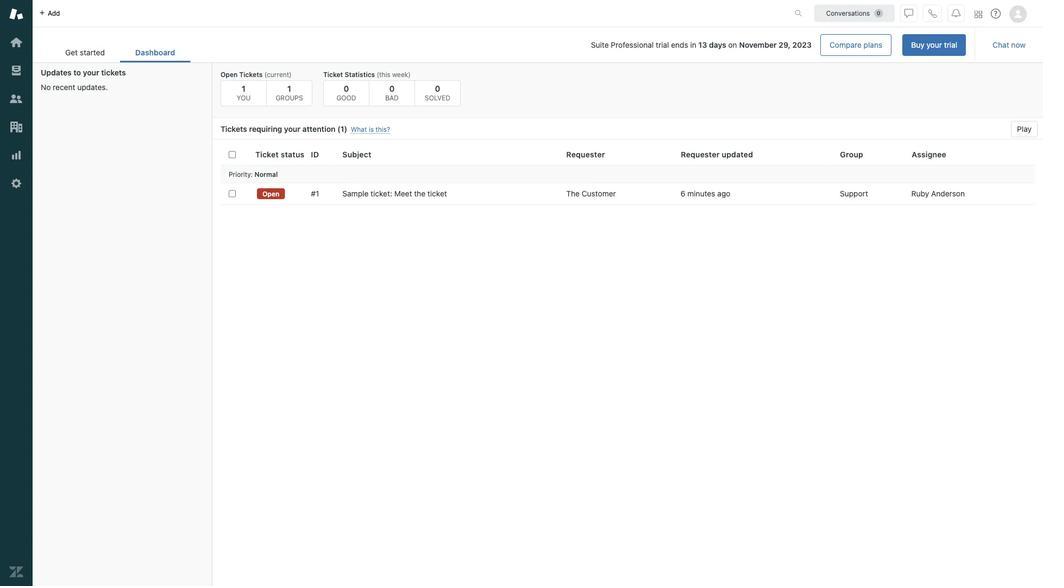 Task type: vqa. For each thing, say whether or not it's contained in the screenshot.
tab containing Sample ticket: Meet the ticket
no



Task type: locate. For each thing, give the bounding box(es) containing it.
your for updates to your tickets
[[83, 68, 99, 77]]

ruby anderson
[[911, 189, 965, 198]]

to
[[74, 68, 81, 77]]

get started tab
[[50, 42, 120, 62]]

0 up solved
[[435, 84, 440, 93]]

suite professional trial ends in 13 days on november 29, 2023
[[591, 40, 812, 49]]

1 vertical spatial ticket
[[255, 150, 279, 159]]

zendesk products image
[[975, 11, 982, 18]]

1 horizontal spatial your
[[284, 125, 300, 134]]

1 trial from the left
[[944, 40, 957, 49]]

you
[[237, 94, 251, 102]]

0 up the bad
[[389, 84, 395, 93]]

requester updated
[[681, 150, 753, 159]]

1 vertical spatial your
[[83, 68, 99, 77]]

0 horizontal spatial 1
[[242, 84, 246, 93]]

sample ticket: meet the ticket link
[[342, 189, 447, 199]]

tickets up 1 you
[[239, 71, 263, 78]]

2023
[[792, 40, 812, 49]]

0 horizontal spatial requester
[[566, 150, 605, 159]]

0 inside the 0 bad
[[389, 84, 395, 93]]

open tickets (current)
[[221, 71, 292, 78]]

buy
[[911, 40, 925, 49]]

ruby
[[911, 189, 929, 198]]

1 for 1 you
[[242, 84, 246, 93]]

play button
[[1011, 121, 1038, 137]]

priority
[[229, 170, 251, 178]]

none checkbox inside grid
[[229, 190, 236, 197]]

your
[[927, 40, 942, 49], [83, 68, 99, 77], [284, 125, 300, 134]]

0 horizontal spatial 0
[[344, 84, 349, 93]]

open up 1 you
[[221, 71, 238, 78]]

6
[[681, 189, 685, 198]]

requester left updated
[[681, 150, 720, 159]]

0 inside 0 good
[[344, 84, 349, 93]]

1 horizontal spatial open
[[262, 190, 279, 198]]

good
[[337, 94, 356, 102]]

1 up you
[[242, 84, 246, 93]]

meet
[[394, 189, 412, 198]]

1 you
[[237, 84, 251, 102]]

1 0 from the left
[[344, 84, 349, 93]]

trial left ends at the top
[[656, 40, 669, 49]]

1 horizontal spatial 1
[[287, 84, 291, 93]]

1 horizontal spatial ticket
[[323, 71, 343, 78]]

solved
[[425, 94, 450, 102]]

0 vertical spatial open
[[221, 71, 238, 78]]

updates
[[41, 68, 72, 77]]

0 inside 0 solved
[[435, 84, 440, 93]]

ticket for ticket status
[[255, 150, 279, 159]]

1 horizontal spatial 0
[[389, 84, 395, 93]]

1 inside 1 groups
[[287, 84, 291, 93]]

trial for your
[[944, 40, 957, 49]]

open for open tickets (current)
[[221, 71, 238, 78]]

1 horizontal spatial trial
[[944, 40, 957, 49]]

ticket statistics (this week)
[[323, 71, 411, 78]]

ticket up normal
[[255, 150, 279, 159]]

2 horizontal spatial your
[[927, 40, 942, 49]]

trial down notifications icon
[[944, 40, 957, 49]]

2 vertical spatial your
[[284, 125, 300, 134]]

tickets up 'select all tickets' checkbox in the top of the page
[[221, 125, 247, 134]]

1 inside 1 you
[[242, 84, 246, 93]]

1 left what
[[340, 125, 344, 134]]

1 vertical spatial open
[[262, 190, 279, 198]]

buy your trial
[[911, 40, 957, 49]]

2 0 from the left
[[389, 84, 395, 93]]

admin image
[[9, 177, 23, 191]]

ticket
[[323, 71, 343, 78], [255, 150, 279, 159]]

0 horizontal spatial trial
[[656, 40, 669, 49]]

1 requester from the left
[[566, 150, 605, 159]]

0 solved
[[425, 84, 450, 102]]

2 trial from the left
[[656, 40, 669, 49]]

groups
[[276, 94, 303, 102]]

0
[[344, 84, 349, 93], [389, 84, 395, 93], [435, 84, 440, 93]]

days
[[709, 40, 726, 49]]

grid containing ticket status
[[212, 144, 1043, 587]]

your up the "status"
[[284, 125, 300, 134]]

no
[[41, 83, 51, 92]]

sample
[[342, 189, 369, 198]]

suite
[[591, 40, 609, 49]]

trial
[[944, 40, 957, 49], [656, 40, 669, 49]]

requiring
[[249, 125, 282, 134]]

dashboard
[[135, 48, 175, 57]]

requester for requester updated
[[681, 150, 720, 159]]

tab list
[[50, 42, 190, 62]]

attention
[[302, 125, 335, 134]]

assignee
[[912, 150, 946, 159]]

0 horizontal spatial open
[[221, 71, 238, 78]]

0 up the good
[[344, 84, 349, 93]]

None checkbox
[[229, 190, 236, 197]]

trial for professional
[[656, 40, 669, 49]]

tickets
[[239, 71, 263, 78], [221, 125, 247, 134]]

id
[[311, 150, 319, 159]]

open down normal
[[262, 190, 279, 198]]

0 vertical spatial ticket
[[323, 71, 343, 78]]

1 horizontal spatial requester
[[681, 150, 720, 159]]

section
[[199, 34, 966, 56]]

ago
[[717, 189, 730, 198]]

(this
[[377, 71, 390, 78]]

0 good
[[337, 84, 356, 102]]

requester up the customer on the top right of page
[[566, 150, 605, 159]]

requester
[[566, 150, 605, 159], [681, 150, 720, 159]]

open inside grid
[[262, 190, 279, 198]]

1
[[242, 84, 246, 93], [287, 84, 291, 93], [340, 125, 344, 134]]

0 horizontal spatial your
[[83, 68, 99, 77]]

1 vertical spatial tickets
[[221, 125, 247, 134]]

your right to
[[83, 68, 99, 77]]

1 for 1 groups
[[287, 84, 291, 93]]

6 minutes ago
[[681, 189, 730, 198]]

ticket up 0 good at the left
[[323, 71, 343, 78]]

open
[[221, 71, 238, 78], [262, 190, 279, 198]]

2 horizontal spatial 0
[[435, 84, 440, 93]]

conversations button
[[814, 5, 895, 22]]

2 requester from the left
[[681, 150, 720, 159]]

1 up groups on the top left of the page
[[287, 84, 291, 93]]

reporting image
[[9, 148, 23, 162]]

ticket for ticket statistics (this week)
[[323, 71, 343, 78]]

0 vertical spatial your
[[927, 40, 942, 49]]

0 horizontal spatial ticket
[[255, 150, 279, 159]]

grid
[[212, 144, 1043, 587]]

compare plans button
[[820, 34, 892, 56]]

trial inside button
[[944, 40, 957, 49]]

3 0 from the left
[[435, 84, 440, 93]]

0 bad
[[385, 84, 399, 102]]

this?
[[376, 126, 390, 133]]

your right buy
[[927, 40, 942, 49]]

0 for 0 bad
[[389, 84, 395, 93]]

ticket:
[[371, 189, 392, 198]]



Task type: describe. For each thing, give the bounding box(es) containing it.
november
[[739, 40, 777, 49]]

0 vertical spatial tickets
[[239, 71, 263, 78]]

no recent updates.
[[41, 83, 108, 92]]

add button
[[33, 0, 67, 27]]

anderson
[[931, 189, 965, 198]]

get
[[65, 48, 78, 57]]

tab list containing get started
[[50, 42, 190, 62]]

November 29, 2023 text field
[[739, 40, 812, 49]]

get started image
[[9, 35, 23, 49]]

:
[[251, 170, 253, 178]]

open for open
[[262, 190, 279, 198]]

support
[[840, 189, 868, 198]]

get started
[[65, 48, 105, 57]]

zendesk support image
[[9, 7, 23, 21]]

get help image
[[991, 9, 1001, 18]]

customer
[[582, 189, 616, 198]]

the
[[566, 189, 580, 198]]

subject
[[343, 150, 371, 159]]

ticket
[[428, 189, 447, 198]]

started
[[80, 48, 105, 57]]

)
[[344, 125, 347, 134]]

tickets requiring your attention ( 1 ) what is this?
[[221, 125, 390, 134]]

play
[[1017, 125, 1032, 134]]

ends
[[671, 40, 688, 49]]

is
[[369, 126, 374, 133]]

1 groups
[[276, 84, 303, 102]]

what
[[351, 126, 367, 133]]

customers image
[[9, 92, 23, 106]]

the
[[414, 189, 425, 198]]

updates to your tickets
[[41, 68, 126, 77]]

bad
[[385, 94, 399, 102]]

normal
[[255, 170, 278, 178]]

organizations image
[[9, 120, 23, 134]]

minutes
[[687, 189, 715, 198]]

week)
[[392, 71, 411, 78]]

requester for requester
[[566, 150, 605, 159]]

your inside button
[[927, 40, 942, 49]]

button displays agent's chat status as invisible. image
[[905, 9, 913, 18]]

ticket status
[[255, 150, 304, 159]]

(current)
[[264, 71, 292, 78]]

chat now
[[993, 40, 1026, 49]]

main element
[[0, 0, 33, 587]]

sample ticket: meet the ticket
[[342, 189, 447, 198]]

chat
[[993, 40, 1009, 49]]

group
[[840, 150, 863, 159]]

updates.
[[77, 83, 108, 92]]

tickets
[[101, 68, 126, 77]]

Select All Tickets checkbox
[[229, 151, 236, 158]]

add
[[48, 10, 60, 17]]

(
[[337, 125, 340, 134]]

notifications image
[[952, 9, 961, 18]]

views image
[[9, 64, 23, 78]]

0 for 0 solved
[[435, 84, 440, 93]]

professional
[[611, 40, 654, 49]]

the customer
[[566, 189, 616, 198]]

your for tickets requiring your attention ( 1 ) what is this?
[[284, 125, 300, 134]]

conversations
[[826, 10, 870, 17]]

now
[[1011, 40, 1026, 49]]

in
[[690, 40, 696, 49]]

0 for 0 good
[[344, 84, 349, 93]]

on
[[728, 40, 737, 49]]

statistics
[[345, 71, 375, 78]]

#1
[[311, 189, 319, 198]]

zendesk image
[[9, 566, 23, 580]]

compare
[[830, 40, 862, 49]]

compare plans
[[830, 40, 882, 49]]

29,
[[779, 40, 790, 49]]

buy your trial button
[[903, 34, 966, 56]]

updated
[[722, 150, 753, 159]]

recent
[[53, 83, 75, 92]]

status
[[281, 150, 304, 159]]

chat now button
[[984, 34, 1034, 56]]

section containing compare plans
[[199, 34, 966, 56]]

2 horizontal spatial 1
[[340, 125, 344, 134]]

plans
[[864, 40, 882, 49]]

priority : normal
[[229, 170, 278, 178]]

13
[[699, 40, 707, 49]]



